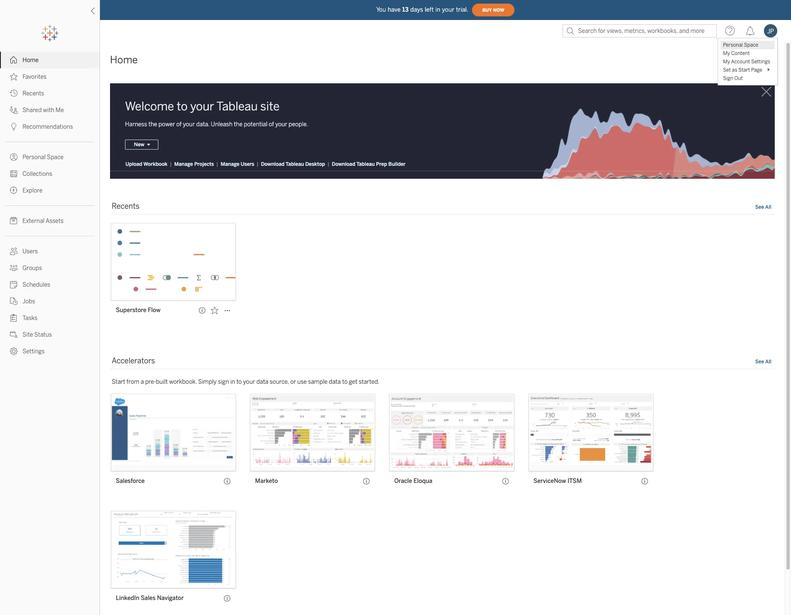 Task type: vqa. For each thing, say whether or not it's contained in the screenshot.
the funky
no



Task type: describe. For each thing, give the bounding box(es) containing it.
sample
[[308, 379, 328, 386]]

linkedin sales navigator
[[116, 596, 184, 603]]

source,
[[270, 379, 289, 386]]

your left people.
[[276, 121, 288, 128]]

simply
[[198, 379, 217, 386]]

manage users link
[[220, 161, 255, 168]]

1 vertical spatial start
[[112, 379, 125, 386]]

unleash
[[211, 121, 233, 128]]

recents inside "link"
[[23, 90, 44, 97]]

2 | from the left
[[217, 162, 218, 167]]

1 data from the left
[[257, 379, 269, 386]]

workbook.
[[169, 379, 197, 386]]

by text only_f5he34f image for site status
[[10, 331, 18, 339]]

status
[[34, 332, 52, 339]]

by text only_f5he34f image for shared with me
[[10, 106, 18, 114]]

personal for personal space
[[23, 154, 46, 161]]

sign
[[218, 379, 229, 386]]

all for recents
[[766, 205, 772, 210]]

desktop
[[306, 162, 325, 167]]

personal space link
[[0, 149, 100, 166]]

buy now button
[[472, 3, 515, 17]]

users inside users link
[[23, 248, 38, 255]]

site
[[23, 332, 33, 339]]

upload workbook button
[[125, 161, 168, 168]]

superstore
[[116, 307, 147, 314]]

shared
[[23, 107, 42, 114]]

set as start page
[[724, 67, 763, 73]]

potential
[[244, 121, 268, 128]]

navigator
[[157, 596, 184, 603]]

2 manage from the left
[[221, 162, 240, 167]]

data.
[[196, 121, 210, 128]]

left
[[425, 6, 434, 13]]

see all for recents
[[756, 205, 772, 210]]

with
[[43, 107, 54, 114]]

2 the from the left
[[234, 121, 243, 128]]

settings inside main navigation. press the up and down arrow keys to access links. 'element'
[[23, 348, 45, 355]]

space for personal space
[[47, 154, 64, 161]]

0 horizontal spatial tableau
[[217, 100, 258, 113]]

1 | from the left
[[170, 162, 172, 167]]

external assets link
[[0, 213, 100, 229]]

now
[[494, 7, 505, 13]]

1 horizontal spatial home
[[110, 54, 138, 66]]

oracle eloqua
[[395, 478, 433, 485]]

me
[[56, 107, 64, 114]]

2 my from the top
[[724, 59, 731, 65]]

you have 13 days left in your trial.
[[377, 6, 469, 13]]

favorites link
[[0, 68, 100, 85]]

your left trial.
[[443, 6, 455, 13]]

1 the from the left
[[149, 121, 157, 128]]

personal space my content my account settings
[[724, 42, 771, 65]]

accelerators
[[112, 357, 155, 366]]

your right sign
[[243, 379, 255, 386]]

page
[[752, 67, 763, 73]]

or
[[291, 379, 296, 386]]

download tableau prep builder link
[[332, 161, 406, 168]]

external
[[23, 218, 45, 225]]

workbook
[[144, 162, 168, 167]]

superstore flow
[[116, 307, 161, 314]]

groups link
[[0, 260, 100, 277]]

from
[[127, 379, 139, 386]]

linkedin
[[116, 596, 139, 603]]

days
[[411, 6, 424, 13]]

use
[[298, 379, 307, 386]]

oracle
[[395, 478, 413, 485]]

jobs
[[23, 298, 35, 305]]

out
[[735, 76, 744, 81]]

users link
[[0, 243, 100, 260]]

home inside 'link'
[[23, 57, 39, 64]]

people.
[[289, 121, 308, 128]]

personal for personal space my content my account settings
[[724, 42, 744, 48]]

welcome to your tableau site
[[125, 100, 280, 113]]

buy now
[[483, 7, 505, 13]]

start inside menu
[[739, 67, 751, 73]]

itsm
[[568, 478, 582, 485]]

a
[[141, 379, 144, 386]]

settings inside personal space my content my account settings
[[752, 59, 771, 65]]

prep
[[376, 162, 388, 167]]

servicenow
[[534, 478, 567, 485]]

eloqua
[[414, 478, 433, 485]]

have
[[388, 6, 401, 13]]

by text only_f5he34f image for external assets
[[10, 217, 18, 225]]

your up the data. in the left top of the page
[[190, 100, 214, 113]]

home link
[[0, 52, 100, 68]]

Search for views, metrics, workbooks, and more text field
[[563, 24, 718, 38]]

1 download from the left
[[261, 162, 285, 167]]

flow
[[148, 307, 161, 314]]

harness
[[125, 121, 147, 128]]

menu containing personal space
[[719, 38, 778, 85]]

site status link
[[0, 327, 100, 343]]

2 download from the left
[[332, 162, 356, 167]]

by text only_f5he34f image for tasks
[[10, 315, 18, 322]]

projects
[[194, 162, 214, 167]]

collections link
[[0, 166, 100, 182]]

your left the data. in the left top of the page
[[183, 121, 195, 128]]

settings link
[[0, 343, 100, 360]]

recents link
[[0, 85, 100, 102]]

buy
[[483, 7, 492, 13]]

by text only_f5he34f image for settings
[[10, 348, 18, 355]]

you
[[377, 6, 387, 13]]

download tableau desktop link
[[261, 161, 326, 168]]



Task type: locate. For each thing, give the bounding box(es) containing it.
recommendations link
[[0, 118, 100, 135]]

0 vertical spatial personal
[[724, 42, 744, 48]]

builder
[[389, 162, 406, 167]]

by text only_f5he34f image inside shared with me 'link'
[[10, 106, 18, 114]]

1 horizontal spatial of
[[269, 121, 274, 128]]

2 horizontal spatial tableau
[[357, 162, 375, 167]]

1 horizontal spatial settings
[[752, 59, 771, 65]]

explore link
[[0, 182, 100, 199]]

0 horizontal spatial manage
[[174, 162, 193, 167]]

1 vertical spatial personal
[[23, 154, 46, 161]]

to
[[177, 100, 188, 113], [237, 379, 242, 386], [343, 379, 348, 386]]

0 horizontal spatial data
[[257, 379, 269, 386]]

0 horizontal spatial to
[[177, 100, 188, 113]]

0 horizontal spatial the
[[149, 121, 157, 128]]

the
[[149, 121, 157, 128], [234, 121, 243, 128]]

1 see all from the top
[[756, 205, 772, 210]]

see for accelerators
[[756, 359, 765, 365]]

tableau left the prep
[[357, 162, 375, 167]]

0 horizontal spatial start
[[112, 379, 125, 386]]

salesforce
[[116, 478, 145, 485]]

download right manage users link
[[261, 162, 285, 167]]

shared with me link
[[0, 102, 100, 118]]

1 horizontal spatial manage
[[221, 162, 240, 167]]

see all link
[[756, 204, 772, 213], [756, 359, 772, 367]]

1 vertical spatial settings
[[23, 348, 45, 355]]

to right sign
[[237, 379, 242, 386]]

by text only_f5he34f image for home
[[10, 56, 18, 64]]

servicenow itsm
[[534, 478, 582, 485]]

by text only_f5he34f image for schedules
[[10, 281, 18, 289]]

data right sample
[[329, 379, 341, 386]]

tableau
[[217, 100, 258, 113], [286, 162, 304, 167], [357, 162, 375, 167]]

0 vertical spatial space
[[745, 42, 759, 48]]

navigation panel element
[[0, 25, 100, 360]]

my up the set
[[724, 59, 731, 65]]

settings up page
[[752, 59, 771, 65]]

built
[[156, 379, 168, 386]]

1 my from the top
[[724, 50, 731, 56]]

of right power
[[177, 121, 182, 128]]

space for personal space my content my account settings
[[745, 42, 759, 48]]

0 vertical spatial recents
[[23, 90, 44, 97]]

3 | from the left
[[257, 162, 259, 167]]

manage left projects
[[174, 162, 193, 167]]

| right projects
[[217, 162, 218, 167]]

data left source,
[[257, 379, 269, 386]]

data
[[257, 379, 269, 386], [329, 379, 341, 386]]

upload
[[126, 162, 142, 167]]

power
[[159, 121, 175, 128]]

by text only_f5he34f image inside 'collections' link
[[10, 170, 18, 178]]

by text only_f5he34f image inside recents "link"
[[10, 90, 18, 97]]

to left get
[[343, 379, 348, 386]]

2 see from the top
[[756, 359, 765, 365]]

space up 'collections' link
[[47, 154, 64, 161]]

3 by text only_f5he34f image from the top
[[10, 123, 18, 131]]

your
[[443, 6, 455, 13], [190, 100, 214, 113], [183, 121, 195, 128], [276, 121, 288, 128], [243, 379, 255, 386]]

1 vertical spatial users
[[23, 248, 38, 255]]

see
[[756, 205, 765, 210], [756, 359, 765, 365]]

by text only_f5he34f image for groups
[[10, 265, 18, 272]]

0 vertical spatial see all link
[[756, 204, 772, 213]]

tableau left desktop
[[286, 162, 304, 167]]

1 vertical spatial recents
[[112, 202, 140, 211]]

manage projects link
[[174, 161, 215, 168]]

1 vertical spatial see all link
[[756, 359, 772, 367]]

by text only_f5he34f image inside users link
[[10, 248, 18, 255]]

by text only_f5he34f image for collections
[[10, 170, 18, 178]]

by text only_f5he34f image for favorites
[[10, 73, 18, 81]]

personal
[[724, 42, 744, 48], [23, 154, 46, 161]]

settings
[[752, 59, 771, 65], [23, 348, 45, 355]]

2 see all link from the top
[[756, 359, 772, 367]]

1 horizontal spatial data
[[329, 379, 341, 386]]

0 horizontal spatial recents
[[23, 90, 44, 97]]

new
[[134, 142, 145, 148]]

settings down the site status at the bottom left
[[23, 348, 45, 355]]

4 by text only_f5he34f image from the top
[[10, 187, 18, 194]]

0 horizontal spatial users
[[23, 248, 38, 255]]

groups
[[23, 265, 42, 272]]

see all
[[756, 205, 772, 210], [756, 359, 772, 365]]

1 horizontal spatial in
[[436, 6, 441, 13]]

by text only_f5he34f image inside recommendations link
[[10, 123, 18, 131]]

set
[[724, 67, 732, 73]]

personal up collections
[[23, 154, 46, 161]]

download right desktop
[[332, 162, 356, 167]]

2 data from the left
[[329, 379, 341, 386]]

download
[[261, 162, 285, 167], [332, 162, 356, 167]]

by text only_f5he34f image inside schedules link
[[10, 281, 18, 289]]

start down account
[[739, 67, 751, 73]]

by text only_f5he34f image for users
[[10, 248, 18, 255]]

0 horizontal spatial settings
[[23, 348, 45, 355]]

personal space menu item
[[721, 41, 776, 49]]

collections
[[23, 171, 52, 178]]

by text only_f5he34f image inside tasks link
[[10, 315, 18, 322]]

see for recents
[[756, 205, 765, 210]]

manage right projects
[[221, 162, 240, 167]]

started.
[[359, 379, 380, 386]]

0 vertical spatial see
[[756, 205, 765, 210]]

0 horizontal spatial download
[[261, 162, 285, 167]]

as
[[733, 67, 738, 73]]

2 of from the left
[[269, 121, 274, 128]]

9 by text only_f5he34f image from the top
[[10, 331, 18, 339]]

space
[[745, 42, 759, 48], [47, 154, 64, 161]]

content
[[732, 50, 751, 56]]

all
[[766, 205, 772, 210], [766, 359, 772, 365]]

8 by text only_f5he34f image from the top
[[10, 315, 18, 322]]

by text only_f5he34f image inside favorites link
[[10, 73, 18, 81]]

recents
[[23, 90, 44, 97], [112, 202, 140, 211]]

2 see all from the top
[[756, 359, 772, 365]]

start from a pre-built workbook. simply sign in to your data source, or use sample data to get started.
[[112, 379, 380, 386]]

the right unleash
[[234, 121, 243, 128]]

see all for accelerators
[[756, 359, 772, 365]]

1 horizontal spatial recents
[[112, 202, 140, 211]]

2 all from the top
[[766, 359, 772, 365]]

1 vertical spatial all
[[766, 359, 772, 365]]

start left from
[[112, 379, 125, 386]]

0 horizontal spatial space
[[47, 154, 64, 161]]

by text only_f5he34f image inside the explore link
[[10, 187, 18, 194]]

0 horizontal spatial of
[[177, 121, 182, 128]]

2 by text only_f5he34f image from the top
[[10, 90, 18, 97]]

users up groups
[[23, 248, 38, 255]]

1 vertical spatial my
[[724, 59, 731, 65]]

in
[[436, 6, 441, 13], [231, 379, 235, 386]]

1 vertical spatial see all
[[756, 359, 772, 365]]

jobs link
[[0, 293, 100, 310]]

by text only_f5he34f image for jobs
[[10, 298, 18, 305]]

6 by text only_f5he34f image from the top
[[10, 248, 18, 255]]

personal inside personal space my content my account settings
[[724, 42, 744, 48]]

by text only_f5he34f image
[[10, 73, 18, 81], [10, 106, 18, 114], [10, 154, 18, 161], [10, 187, 18, 194], [10, 217, 18, 225], [10, 248, 18, 255], [10, 265, 18, 272], [10, 315, 18, 322], [10, 331, 18, 339], [10, 348, 18, 355]]

by text only_f5he34f image for explore
[[10, 187, 18, 194]]

see all link for accelerators
[[756, 359, 772, 367]]

users
[[241, 162, 255, 167], [23, 248, 38, 255]]

shared with me
[[23, 107, 64, 114]]

tasks link
[[0, 310, 100, 327]]

explore
[[23, 187, 42, 194]]

assets
[[46, 218, 64, 225]]

0 vertical spatial all
[[766, 205, 772, 210]]

10 by text only_f5he34f image from the top
[[10, 348, 18, 355]]

5 by text only_f5he34f image from the top
[[10, 217, 18, 225]]

0 vertical spatial start
[[739, 67, 751, 73]]

to right the welcome
[[177, 100, 188, 113]]

trial.
[[456, 6, 469, 13]]

tasks
[[23, 315, 38, 322]]

1 manage from the left
[[174, 162, 193, 167]]

1 by text only_f5he34f image from the top
[[10, 56, 18, 64]]

1 horizontal spatial to
[[237, 379, 242, 386]]

all for accelerators
[[766, 359, 772, 365]]

menu
[[719, 38, 778, 85]]

by text only_f5he34f image inside groups link
[[10, 265, 18, 272]]

1 horizontal spatial the
[[234, 121, 243, 128]]

0 horizontal spatial home
[[23, 57, 39, 64]]

by text only_f5he34f image inside "settings" link
[[10, 348, 18, 355]]

2 by text only_f5he34f image from the top
[[10, 106, 18, 114]]

in right left
[[436, 6, 441, 13]]

0 horizontal spatial in
[[231, 379, 235, 386]]

|
[[170, 162, 172, 167], [217, 162, 218, 167], [257, 162, 259, 167], [328, 162, 330, 167]]

1 see from the top
[[756, 205, 765, 210]]

by text only_f5he34f image inside home 'link'
[[10, 56, 18, 64]]

| right desktop
[[328, 162, 330, 167]]

personal space
[[23, 154, 64, 161]]

marketo
[[255, 478, 278, 485]]

by text only_f5he34f image for recommendations
[[10, 123, 18, 131]]

tableau up unleash
[[217, 100, 258, 113]]

1 by text only_f5he34f image from the top
[[10, 73, 18, 81]]

by text only_f5he34f image
[[10, 56, 18, 64], [10, 90, 18, 97], [10, 123, 18, 131], [10, 170, 18, 178], [10, 281, 18, 289], [10, 298, 18, 305]]

sign
[[724, 76, 734, 81]]

new button
[[125, 140, 159, 150]]

account
[[732, 59, 751, 65]]

3 by text only_f5he34f image from the top
[[10, 154, 18, 161]]

5 by text only_f5he34f image from the top
[[10, 281, 18, 289]]

by text only_f5he34f image inside personal space link
[[10, 154, 18, 161]]

site status
[[23, 332, 52, 339]]

1 horizontal spatial users
[[241, 162, 255, 167]]

1 vertical spatial in
[[231, 379, 235, 386]]

0 vertical spatial in
[[436, 6, 441, 13]]

favorites
[[23, 73, 47, 81]]

get
[[349, 379, 358, 386]]

site
[[261, 100, 280, 113]]

of right potential
[[269, 121, 274, 128]]

pre-
[[145, 379, 156, 386]]

1 all from the top
[[766, 205, 772, 210]]

space up content
[[745, 42, 759, 48]]

0 vertical spatial see all
[[756, 205, 772, 210]]

| right workbook
[[170, 162, 172, 167]]

13
[[403, 6, 409, 13]]

harness the power of your data. unleash the potential of your people.
[[125, 121, 308, 128]]

0 vertical spatial users
[[241, 162, 255, 167]]

sales
[[141, 596, 156, 603]]

0 vertical spatial my
[[724, 50, 731, 56]]

0 vertical spatial settings
[[752, 59, 771, 65]]

personal up content
[[724, 42, 744, 48]]

my
[[724, 50, 731, 56], [724, 59, 731, 65]]

4 by text only_f5he34f image from the top
[[10, 170, 18, 178]]

personal inside personal space link
[[23, 154, 46, 161]]

recommendations
[[23, 123, 73, 131]]

1 horizontal spatial download
[[332, 162, 356, 167]]

| right manage users link
[[257, 162, 259, 167]]

space inside main navigation. press the up and down arrow keys to access links. 'element'
[[47, 154, 64, 161]]

in right sign
[[231, 379, 235, 386]]

by text only_f5he34f image for personal space
[[10, 154, 18, 161]]

2 horizontal spatial to
[[343, 379, 348, 386]]

1 see all link from the top
[[756, 204, 772, 213]]

see all link for recents
[[756, 204, 772, 213]]

the left power
[[149, 121, 157, 128]]

1 vertical spatial space
[[47, 154, 64, 161]]

1 horizontal spatial tableau
[[286, 162, 304, 167]]

7 by text only_f5he34f image from the top
[[10, 265, 18, 272]]

1 horizontal spatial personal
[[724, 42, 744, 48]]

schedules link
[[0, 277, 100, 293]]

1 vertical spatial see
[[756, 359, 765, 365]]

main navigation. press the up and down arrow keys to access links. element
[[0, 52, 100, 360]]

4 | from the left
[[328, 162, 330, 167]]

users down potential
[[241, 162, 255, 167]]

upload workbook | manage projects | manage users | download tableau desktop | download tableau prep builder
[[126, 162, 406, 167]]

by text only_f5he34f image inside the jobs link
[[10, 298, 18, 305]]

1 horizontal spatial space
[[745, 42, 759, 48]]

my left content
[[724, 50, 731, 56]]

by text only_f5he34f image inside the external assets link
[[10, 217, 18, 225]]

space inside personal space my content my account settings
[[745, 42, 759, 48]]

by text only_f5he34f image inside site status link
[[10, 331, 18, 339]]

1 of from the left
[[177, 121, 182, 128]]

by text only_f5he34f image for recents
[[10, 90, 18, 97]]

6 by text only_f5he34f image from the top
[[10, 298, 18, 305]]

1 horizontal spatial start
[[739, 67, 751, 73]]

0 horizontal spatial personal
[[23, 154, 46, 161]]



